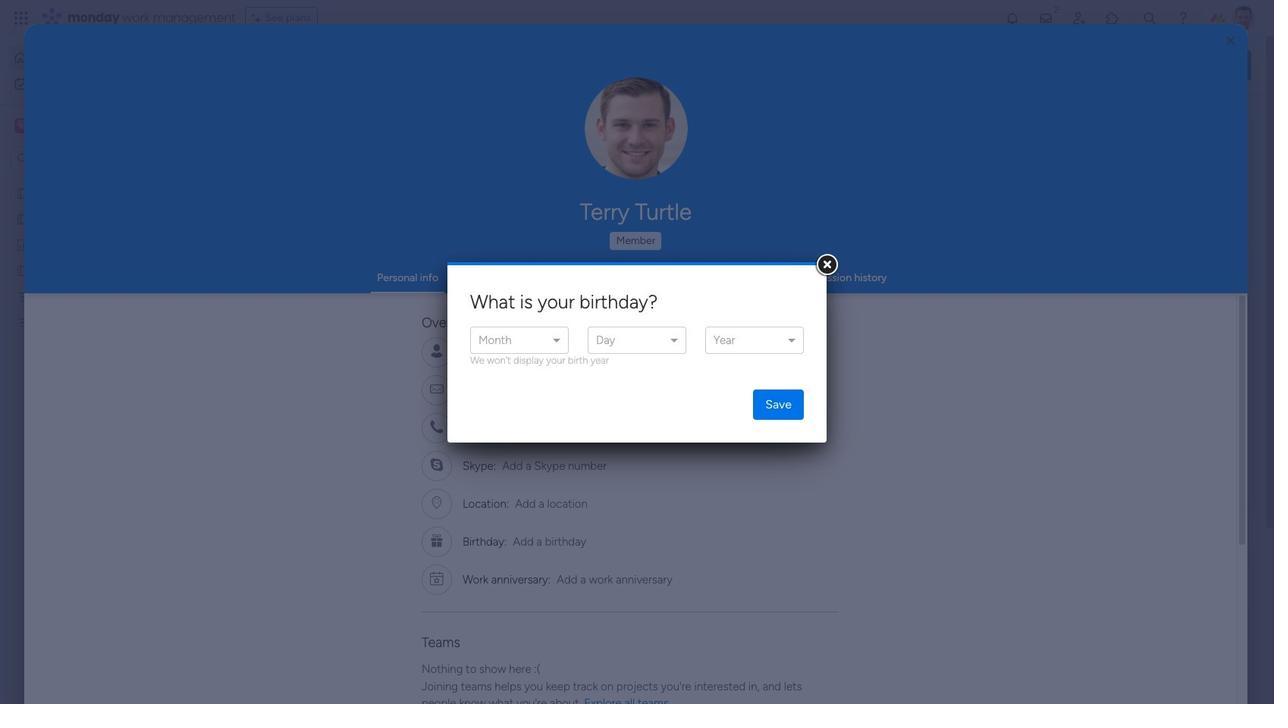 Task type: vqa. For each thing, say whether or not it's contained in the screenshot.
WORKSPACE ICON
yes



Task type: describe. For each thing, give the bounding box(es) containing it.
help image
[[1176, 11, 1191, 26]]

see plans image
[[252, 10, 265, 27]]

public board image
[[502, 277, 518, 294]]

close image
[[1227, 35, 1236, 47]]

monday marketplace image
[[1105, 11, 1121, 26]]

copied! image
[[564, 346, 575, 358]]

help center element
[[1024, 626, 1252, 686]]

public dashboard image
[[16, 237, 30, 252]]

add to favorites image
[[450, 463, 465, 478]]

component image
[[253, 301, 267, 314]]

workspace image
[[14, 118, 30, 134]]

quick search results list box
[[234, 142, 988, 529]]

invite members image
[[1072, 11, 1087, 26]]

select product image
[[14, 11, 29, 26]]

workspace image
[[17, 118, 27, 134]]



Task type: locate. For each thing, give the bounding box(es) containing it.
templates image image
[[1038, 305, 1238, 410]]

public board image
[[16, 186, 30, 200], [16, 212, 30, 226], [16, 263, 30, 278], [253, 277, 270, 294]]

notifications image
[[1005, 11, 1020, 26]]

2 image
[[1050, 1, 1064, 18]]

list box
[[0, 177, 193, 540]]

component image
[[502, 301, 515, 314]]

dapulse x slim image
[[1229, 110, 1247, 128]]

terry turtle image
[[1232, 6, 1256, 30]]

getting started element
[[1024, 553, 1252, 614]]

option
[[0, 179, 193, 182]]

update feed image
[[1039, 11, 1054, 26]]

add to favorites image
[[946, 277, 961, 292]]

search everything image
[[1143, 11, 1158, 26]]



